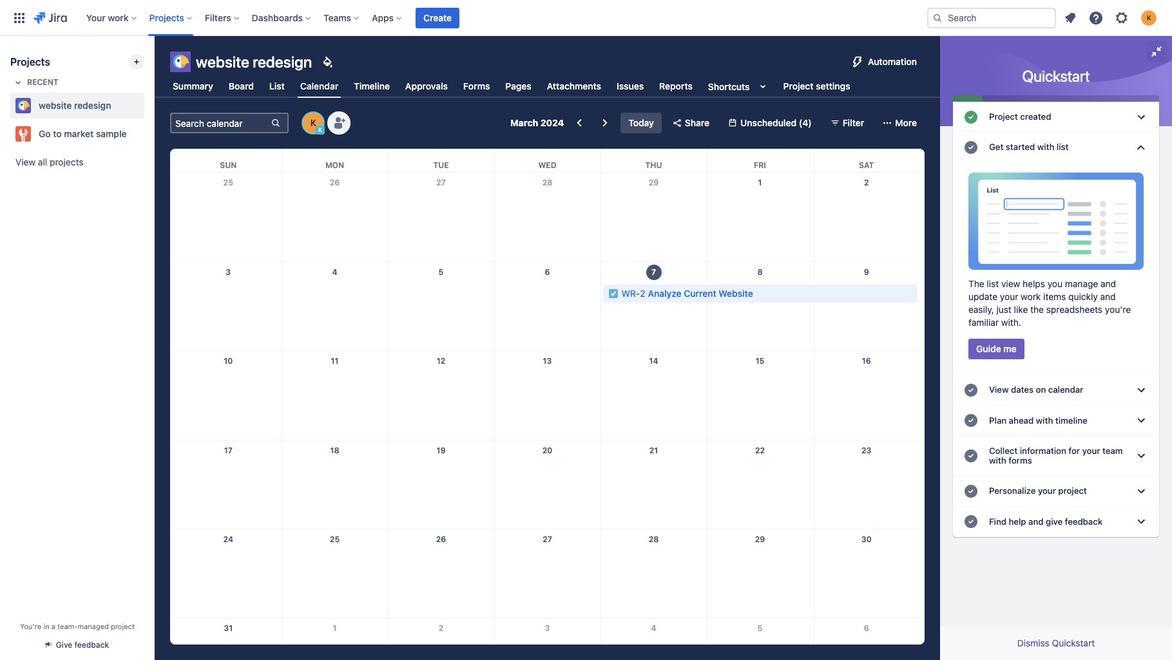 Task type: describe. For each thing, give the bounding box(es) containing it.
issues link
[[615, 75, 647, 98]]

dismiss quickstart link
[[1018, 638, 1096, 649]]

7
[[652, 268, 656, 277]]

calendar
[[300, 80, 339, 91]]

1 horizontal spatial 4
[[652, 624, 657, 634]]

find help and give feedback button
[[954, 507, 1160, 538]]

projects
[[50, 157, 84, 168]]

familiar
[[969, 318, 1000, 329]]

0 horizontal spatial projects
[[10, 56, 50, 68]]

0 horizontal spatial 2
[[439, 624, 444, 634]]

feedback inside dropdown button
[[1066, 517, 1103, 527]]

0 vertical spatial redesign
[[253, 53, 312, 71]]

with inside collect information for your team with forms
[[990, 456, 1007, 466]]

0 vertical spatial 26
[[330, 178, 340, 188]]

items
[[1044, 292, 1067, 303]]

shortcuts button
[[706, 75, 774, 98]]

0 vertical spatial 2
[[865, 178, 870, 188]]

0 horizontal spatial website redesign
[[39, 100, 111, 111]]

timeline link
[[352, 75, 393, 98]]

guide
[[977, 344, 1002, 355]]

a
[[51, 623, 55, 631]]

1 for the left 1 link
[[333, 624, 337, 634]]

give
[[1047, 517, 1063, 527]]

0 horizontal spatial 2 link
[[431, 619, 452, 640]]

row containing 31
[[175, 619, 920, 661]]

collect information for your team with forms
[[990, 446, 1124, 466]]

27 for 27 link to the right
[[543, 535, 553, 545]]

1 horizontal spatial 25
[[330, 535, 340, 545]]

dismiss quickstart
[[1018, 638, 1096, 649]]

all
[[38, 157, 47, 168]]

sat
[[860, 161, 875, 170]]

1 vertical spatial 4 link
[[644, 619, 665, 640]]

11
[[331, 357, 339, 366]]

calendar
[[1049, 385, 1084, 396]]

forms
[[1009, 456, 1033, 466]]

sidebar navigation image
[[141, 52, 169, 77]]

1 vertical spatial quickstart
[[1053, 638, 1096, 649]]

0 horizontal spatial 6 link
[[537, 262, 558, 283]]

approvals
[[406, 81, 448, 92]]

list inside dropdown button
[[1057, 142, 1069, 152]]

0 vertical spatial 2 link
[[857, 173, 877, 193]]

set project background image
[[320, 54, 336, 70]]

fri link
[[752, 149, 769, 172]]

list inside the list view helps you manage and update your work items quickly and easily, just like the spreadsheets you're familiar with.
[[988, 279, 1000, 290]]

apps button
[[368, 7, 407, 28]]

pages link
[[503, 75, 534, 98]]

personalize your project button
[[954, 477, 1160, 507]]

team
[[1103, 446, 1124, 456]]

1 horizontal spatial 5 link
[[750, 619, 771, 640]]

1 vertical spatial 5
[[758, 624, 763, 634]]

work inside dropdown button
[[108, 12, 129, 23]]

project inside dropdown button
[[1059, 486, 1088, 497]]

3 for 3 link to the left
[[226, 268, 231, 277]]

managed
[[78, 623, 109, 631]]

checked image for plan
[[964, 414, 980, 429]]

current
[[684, 288, 717, 299]]

0 horizontal spatial 29
[[649, 178, 659, 188]]

1 horizontal spatial 27 link
[[537, 530, 558, 551]]

Search calendar text field
[[172, 114, 270, 132]]

1 vertical spatial project
[[111, 623, 135, 631]]

13
[[543, 357, 552, 366]]

just
[[997, 305, 1012, 316]]

1 horizontal spatial 29 link
[[750, 530, 771, 551]]

help image
[[1089, 10, 1105, 25]]

1 horizontal spatial 25 link
[[325, 530, 345, 551]]

0 vertical spatial quickstart
[[1023, 67, 1091, 85]]

notifications image
[[1063, 10, 1079, 25]]

7 link
[[644, 262, 665, 283]]

project settings
[[784, 81, 851, 92]]

row containing 17
[[175, 441, 920, 530]]

you're
[[1106, 305, 1132, 316]]

chevron image for plan ahead with timeline
[[1134, 414, 1150, 429]]

0 horizontal spatial 1 link
[[325, 619, 345, 640]]

today
[[629, 117, 654, 128]]

unscheduled (4)
[[741, 117, 812, 128]]

3 for the rightmost 3 link
[[545, 624, 550, 634]]

your inside collect information for your team with forms
[[1083, 446, 1101, 456]]

filter button
[[825, 113, 873, 133]]

0 horizontal spatial 5 link
[[431, 262, 452, 283]]

quickly
[[1069, 292, 1099, 303]]

go to market sample link
[[10, 121, 139, 147]]

0 horizontal spatial 27 link
[[431, 173, 452, 193]]

chevron image for project created
[[1134, 109, 1150, 125]]

chevron image inside personalize your project dropdown button
[[1134, 484, 1150, 500]]

14 link
[[644, 352, 665, 372]]

share button
[[667, 113, 718, 133]]

1 vertical spatial and
[[1101, 292, 1117, 303]]

chevron image for feedback
[[1134, 515, 1150, 530]]

add to starred image
[[141, 98, 156, 113]]

today button
[[621, 113, 662, 133]]

9
[[865, 268, 870, 277]]

15 link
[[750, 352, 771, 372]]

row containing wr-2
[[175, 262, 920, 351]]

0 horizontal spatial 5
[[439, 268, 444, 277]]

row containing 25
[[175, 173, 920, 262]]

filters
[[205, 12, 231, 23]]

settings
[[817, 81, 851, 92]]

get started with list
[[990, 142, 1069, 152]]

the
[[1031, 305, 1045, 316]]

0 vertical spatial 1 link
[[750, 173, 771, 193]]

dashboards button
[[248, 7, 316, 28]]

you're
[[20, 623, 41, 631]]

30 link
[[857, 530, 877, 551]]

9 link
[[857, 262, 877, 283]]

get
[[990, 142, 1004, 152]]

project for project settings
[[784, 81, 814, 92]]

grid containing wr-2
[[175, 149, 920, 661]]

your work
[[86, 12, 129, 23]]

personalize your project
[[990, 486, 1088, 497]]

you're in a team-managed project
[[20, 623, 135, 631]]

timeline
[[354, 81, 390, 92]]

unscheduled image
[[728, 118, 738, 128]]

checked image for get
[[964, 140, 980, 155]]

market
[[64, 128, 94, 139]]

the
[[969, 279, 985, 290]]

1 horizontal spatial 29
[[756, 535, 766, 545]]

automation image
[[851, 54, 866, 70]]

6 for the rightmost the 6 'link'
[[865, 624, 870, 634]]

ahead
[[1010, 416, 1034, 426]]

1 horizontal spatial 26 link
[[431, 530, 452, 551]]

guide me button
[[969, 339, 1025, 360]]

0 horizontal spatial 3 link
[[218, 262, 239, 283]]

1 horizontal spatial 26
[[436, 535, 446, 545]]

march 2024
[[511, 117, 564, 128]]

view for view all projects
[[15, 157, 36, 168]]

sun
[[220, 161, 237, 170]]

personalize
[[990, 486, 1037, 497]]

me
[[1004, 344, 1017, 355]]

17
[[224, 446, 233, 456]]

list
[[269, 81, 285, 92]]

wed link
[[536, 149, 559, 172]]

minimize image
[[1150, 44, 1165, 59]]

1 vertical spatial 2
[[641, 288, 646, 299]]

10
[[224, 357, 233, 366]]

dismiss
[[1018, 638, 1050, 649]]

more button
[[878, 113, 925, 133]]

mon
[[326, 161, 344, 170]]

31
[[224, 624, 233, 634]]

plan ahead with timeline button
[[954, 406, 1160, 436]]

20 link
[[537, 441, 558, 461]]

your inside dropdown button
[[1039, 486, 1057, 497]]

help
[[1009, 517, 1027, 527]]

add people image
[[331, 115, 347, 131]]

tue link
[[431, 149, 452, 172]]

with.
[[1002, 318, 1022, 329]]

your profile and settings image
[[1142, 10, 1157, 25]]

row containing 24
[[175, 530, 920, 619]]

row containing sun
[[175, 149, 920, 172]]

view for view dates on calendar
[[990, 385, 1009, 396]]

chevron image for team
[[1134, 449, 1150, 464]]

shortcuts
[[709, 81, 750, 92]]



Task type: locate. For each thing, give the bounding box(es) containing it.
fri
[[755, 161, 767, 170]]

3
[[226, 268, 231, 277], [545, 624, 550, 634]]

plan
[[990, 416, 1007, 426]]

0 horizontal spatial 4 link
[[325, 262, 345, 283]]

0 vertical spatial view
[[15, 157, 36, 168]]

1 horizontal spatial 5
[[758, 624, 763, 634]]

12 link
[[431, 352, 452, 372]]

1 horizontal spatial 6
[[865, 624, 870, 634]]

23 link
[[857, 441, 877, 461]]

0 horizontal spatial 28 link
[[537, 173, 558, 193]]

4 row from the top
[[175, 351, 920, 441]]

add to starred image
[[141, 126, 156, 142]]

1 horizontal spatial work
[[1022, 292, 1042, 303]]

2 chevron image from the top
[[1134, 484, 1150, 500]]

projects button
[[145, 7, 197, 28]]

go to market sample
[[39, 128, 127, 139]]

work inside the list view helps you manage and update your work items quickly and easily, just like the spreadsheets you're familiar with.
[[1022, 292, 1042, 303]]

0 vertical spatial and
[[1101, 279, 1117, 290]]

0 vertical spatial project
[[784, 81, 814, 92]]

3 row from the top
[[175, 262, 920, 351]]

2 checked image from the top
[[964, 414, 980, 429]]

sample
[[96, 128, 127, 139]]

27
[[437, 178, 446, 188], [543, 535, 553, 545]]

dashboards
[[252, 12, 303, 23]]

website
[[196, 53, 249, 71], [39, 100, 72, 111]]

project created
[[990, 112, 1052, 122]]

checked image
[[964, 140, 980, 155], [964, 383, 980, 399]]

and inside dropdown button
[[1029, 517, 1044, 527]]

projects up 'sidebar navigation' image
[[149, 12, 184, 23]]

list down the project created dropdown button
[[1057, 142, 1069, 152]]

0 horizontal spatial 3
[[226, 268, 231, 277]]

project settings link
[[781, 75, 854, 98]]

0 vertical spatial projects
[[149, 12, 184, 23]]

0 vertical spatial 6
[[545, 268, 550, 277]]

and
[[1101, 279, 1117, 290], [1101, 292, 1117, 303], [1029, 517, 1044, 527]]

chevron image inside get started with list dropdown button
[[1134, 140, 1150, 155]]

0 horizontal spatial 26 link
[[325, 173, 345, 193]]

2 horizontal spatial your
[[1083, 446, 1101, 456]]

20
[[543, 446, 553, 456]]

list link
[[267, 75, 287, 98]]

2 row from the top
[[175, 173, 920, 262]]

26
[[330, 178, 340, 188], [436, 535, 446, 545]]

feedback inside button
[[75, 641, 109, 651]]

5 checked image from the top
[[964, 515, 980, 530]]

grid
[[175, 149, 920, 661]]

view left the all
[[15, 157, 36, 168]]

website down recent
[[39, 100, 72, 111]]

0 horizontal spatial 29 link
[[644, 173, 665, 193]]

with inside dropdown button
[[1038, 142, 1055, 152]]

1 vertical spatial with
[[1037, 416, 1054, 426]]

view
[[1002, 279, 1021, 290]]

quickstart right dismiss
[[1053, 638, 1096, 649]]

1 horizontal spatial your
[[1039, 486, 1057, 497]]

28 for 28 link to the bottom
[[649, 535, 659, 545]]

checked image left get
[[964, 140, 980, 155]]

1 horizontal spatial view
[[990, 385, 1009, 396]]

checked image inside 'view dates on calendar' dropdown button
[[964, 383, 980, 399]]

1 chevron image from the top
[[1134, 449, 1150, 464]]

checked image left plan
[[964, 414, 980, 429]]

project
[[784, 81, 814, 92], [990, 112, 1019, 122]]

1 vertical spatial view
[[990, 385, 1009, 396]]

checked image for find
[[964, 515, 980, 530]]

0 horizontal spatial 28
[[543, 178, 553, 188]]

chevron image inside 'view dates on calendar' dropdown button
[[1134, 383, 1150, 399]]

projects
[[149, 12, 184, 23], [10, 56, 50, 68]]

with right ahead
[[1037, 416, 1054, 426]]

go
[[39, 128, 51, 139]]

0 vertical spatial 29 link
[[644, 173, 665, 193]]

projects up recent
[[10, 56, 50, 68]]

timeline
[[1056, 416, 1088, 426]]

0 vertical spatial 5
[[439, 268, 444, 277]]

jira image
[[34, 10, 67, 25], [34, 10, 67, 25]]

checked image left find
[[964, 515, 980, 530]]

project up get
[[990, 112, 1019, 122]]

25 link
[[218, 173, 239, 193], [325, 530, 345, 551]]

2 link
[[857, 173, 877, 193], [431, 619, 452, 640]]

automation button
[[845, 52, 925, 72]]

redesign up list
[[253, 53, 312, 71]]

and right manage
[[1101, 279, 1117, 290]]

plan ahead with timeline
[[990, 416, 1088, 426]]

3 chevron image from the top
[[1134, 515, 1150, 530]]

website inside the 'website redesign' link
[[39, 100, 72, 111]]

search image
[[933, 13, 943, 23]]

1 vertical spatial 3 link
[[537, 619, 558, 640]]

share
[[685, 117, 710, 128]]

0 horizontal spatial 4
[[332, 268, 338, 277]]

summary link
[[170, 75, 216, 98]]

redesign up go to market sample
[[74, 100, 111, 111]]

chevron image inside the project created dropdown button
[[1134, 109, 1150, 125]]

6 link
[[537, 262, 558, 283], [857, 619, 877, 640]]

in
[[43, 623, 49, 631]]

easily,
[[969, 305, 995, 316]]

collapse recent projects image
[[10, 75, 26, 90]]

1 vertical spatial 26
[[436, 535, 446, 545]]

checked image inside get started with list dropdown button
[[964, 140, 980, 155]]

created
[[1021, 112, 1052, 122]]

0 horizontal spatial 25
[[223, 178, 233, 188]]

1 vertical spatial 1
[[333, 624, 337, 634]]

checked image for view
[[964, 383, 980, 399]]

6 row from the top
[[175, 530, 920, 619]]

1 vertical spatial 6 link
[[857, 619, 877, 640]]

1 horizontal spatial 3 link
[[537, 619, 558, 640]]

0 vertical spatial 25
[[223, 178, 233, 188]]

with for started
[[1038, 142, 1055, 152]]

chevron image
[[1134, 109, 1150, 125], [1134, 140, 1150, 155], [1134, 383, 1150, 399], [1134, 414, 1150, 429]]

1 vertical spatial projects
[[10, 56, 50, 68]]

chevron image inside collect information for your team with forms dropdown button
[[1134, 449, 1150, 464]]

teams button
[[320, 7, 364, 28]]

7 row from the top
[[175, 619, 920, 661]]

tab list containing calendar
[[163, 75, 861, 98]]

1 vertical spatial 27 link
[[537, 530, 558, 551]]

2 vertical spatial chevron image
[[1134, 515, 1150, 530]]

summary
[[173, 81, 213, 92]]

0 vertical spatial 6 link
[[537, 262, 558, 283]]

1 chevron image from the top
[[1134, 109, 1150, 125]]

1 horizontal spatial 28 link
[[644, 530, 665, 551]]

sat link
[[857, 149, 877, 172]]

14
[[650, 357, 659, 366]]

1 horizontal spatial website redesign
[[196, 53, 312, 71]]

1 horizontal spatial 28
[[649, 535, 659, 545]]

4 checked image from the top
[[964, 484, 980, 500]]

checked image for collect
[[964, 449, 980, 464]]

create project image
[[132, 57, 142, 67]]

checked image
[[964, 109, 980, 125], [964, 414, 980, 429], [964, 449, 980, 464], [964, 484, 980, 500], [964, 515, 980, 530]]

to
[[53, 128, 62, 139]]

1 vertical spatial your
[[1083, 446, 1101, 456]]

2 vertical spatial your
[[1039, 486, 1057, 497]]

mon link
[[323, 149, 347, 172]]

1
[[759, 178, 763, 188], [333, 624, 337, 634]]

you
[[1048, 279, 1063, 290]]

work
[[108, 12, 129, 23], [1022, 292, 1042, 303]]

1 for the topmost 1 link
[[759, 178, 763, 188]]

project for project created
[[990, 112, 1019, 122]]

chevron image for get started with list
[[1134, 140, 1150, 155]]

0 horizontal spatial list
[[988, 279, 1000, 290]]

1 horizontal spatial project
[[990, 112, 1019, 122]]

create button
[[416, 7, 460, 28]]

0 horizontal spatial 27
[[437, 178, 446, 188]]

2 vertical spatial and
[[1029, 517, 1044, 527]]

Search field
[[928, 7, 1057, 28]]

chevron image inside plan ahead with timeline dropdown button
[[1134, 414, 1150, 429]]

0 horizontal spatial project
[[111, 623, 135, 631]]

with
[[1038, 142, 1055, 152], [1037, 416, 1054, 426], [990, 456, 1007, 466]]

1 checked image from the top
[[964, 109, 980, 125]]

checked image inside find help and give feedback dropdown button
[[964, 515, 980, 530]]

1 horizontal spatial 1
[[759, 178, 763, 188]]

6 for left the 6 'link'
[[545, 268, 550, 277]]

appswitcher icon image
[[12, 10, 27, 25]]

view left dates
[[990, 385, 1009, 396]]

row
[[175, 149, 920, 172], [175, 173, 920, 262], [175, 262, 920, 351], [175, 351, 920, 441], [175, 441, 920, 530], [175, 530, 920, 619], [175, 619, 920, 661]]

checked image down guide
[[964, 383, 980, 399]]

1 vertical spatial 2 link
[[431, 619, 452, 640]]

view inside "link"
[[15, 157, 36, 168]]

website up board
[[196, 53, 249, 71]]

0 vertical spatial 3 link
[[218, 262, 239, 283]]

0 horizontal spatial redesign
[[74, 100, 111, 111]]

5 row from the top
[[175, 441, 920, 530]]

feedback right give
[[1066, 517, 1103, 527]]

1 horizontal spatial project
[[1059, 486, 1088, 497]]

website redesign up board
[[196, 53, 312, 71]]

12
[[437, 357, 446, 366]]

0 vertical spatial 28 link
[[537, 173, 558, 193]]

tue
[[434, 161, 449, 170]]

1 horizontal spatial projects
[[149, 12, 184, 23]]

for
[[1069, 446, 1081, 456]]

1 horizontal spatial 6 link
[[857, 619, 877, 640]]

quickstart up the project created dropdown button
[[1023, 67, 1091, 85]]

17 link
[[218, 441, 239, 461]]

1 horizontal spatial 27
[[543, 535, 553, 545]]

10 link
[[218, 352, 239, 372]]

project inside dropdown button
[[990, 112, 1019, 122]]

your down view at top
[[1001, 292, 1019, 303]]

projects inside dropdown button
[[149, 12, 184, 23]]

view inside dropdown button
[[990, 385, 1009, 396]]

1 vertical spatial 3
[[545, 624, 550, 634]]

next month image
[[598, 115, 613, 131]]

on
[[1037, 385, 1047, 396]]

3 checked image from the top
[[964, 449, 980, 464]]

feedback down managed
[[75, 641, 109, 651]]

checked image inside personalize your project dropdown button
[[964, 484, 980, 500]]

project left settings
[[784, 81, 814, 92]]

with for ahead
[[1037, 416, 1054, 426]]

2 chevron image from the top
[[1134, 140, 1150, 155]]

list up update
[[988, 279, 1000, 290]]

and left give
[[1029, 517, 1044, 527]]

with right started
[[1038, 142, 1055, 152]]

manage
[[1066, 279, 1099, 290]]

view all projects link
[[10, 151, 144, 174]]

1 vertical spatial 25
[[330, 535, 340, 545]]

teams
[[324, 12, 351, 23]]

1 vertical spatial work
[[1022, 292, 1042, 303]]

your inside the list view helps you manage and update your work items quickly and easily, just like the spreadsheets you're familiar with.
[[1001, 292, 1019, 303]]

apps
[[372, 12, 394, 23]]

unscheduled (4) button
[[723, 113, 820, 133]]

project up find help and give feedback dropdown button
[[1059, 486, 1088, 497]]

create
[[424, 12, 452, 23]]

collect
[[990, 446, 1018, 456]]

(4)
[[799, 117, 812, 128]]

find
[[990, 517, 1007, 527]]

checked image for project
[[964, 109, 980, 125]]

with inside dropdown button
[[1037, 416, 1054, 426]]

progress bar
[[954, 95, 1160, 102]]

checked image left personalize
[[964, 484, 980, 500]]

reports link
[[657, 75, 696, 98]]

21 link
[[644, 441, 665, 461]]

1 row from the top
[[175, 149, 920, 172]]

0 horizontal spatial website
[[39, 100, 72, 111]]

project right managed
[[111, 623, 135, 631]]

5
[[439, 268, 444, 277], [758, 624, 763, 634]]

tab list
[[163, 75, 861, 98]]

1 vertical spatial 27
[[543, 535, 553, 545]]

and up you're
[[1101, 292, 1117, 303]]

3 chevron image from the top
[[1134, 383, 1150, 399]]

checked image left "collect"
[[964, 449, 980, 464]]

16
[[863, 357, 872, 366]]

website
[[719, 288, 754, 299]]

previous month image
[[572, 115, 588, 131]]

1 horizontal spatial redesign
[[253, 53, 312, 71]]

0 horizontal spatial view
[[15, 157, 36, 168]]

chevron image
[[1134, 449, 1150, 464], [1134, 484, 1150, 500], [1134, 515, 1150, 530]]

1 horizontal spatial 3
[[545, 624, 550, 634]]

22 link
[[750, 441, 771, 461]]

website redesign up market at the left of page
[[39, 100, 111, 111]]

0 horizontal spatial project
[[784, 81, 814, 92]]

1 vertical spatial list
[[988, 279, 1000, 290]]

sun link
[[217, 149, 239, 172]]

board
[[229, 81, 254, 92]]

1 vertical spatial chevron image
[[1134, 484, 1150, 500]]

0 horizontal spatial work
[[108, 12, 129, 23]]

project created button
[[954, 102, 1160, 132]]

attachments link
[[545, 75, 604, 98]]

19
[[437, 446, 446, 456]]

1 horizontal spatial 1 link
[[750, 173, 771, 193]]

0 vertical spatial list
[[1057, 142, 1069, 152]]

give
[[56, 641, 72, 651]]

your right 'for' at the right of page
[[1083, 446, 1101, 456]]

0 vertical spatial 3
[[226, 268, 231, 277]]

0 vertical spatial 27 link
[[431, 173, 452, 193]]

checked image inside collect information for your team with forms dropdown button
[[964, 449, 980, 464]]

0 horizontal spatial 6
[[545, 268, 550, 277]]

27 for the leftmost 27 link
[[437, 178, 446, 188]]

1 vertical spatial 28 link
[[644, 530, 665, 551]]

chevron image inside find help and give feedback dropdown button
[[1134, 515, 1150, 530]]

banner
[[0, 0, 1173, 36]]

1 vertical spatial checked image
[[964, 383, 980, 399]]

forms link
[[461, 75, 493, 98]]

2 checked image from the top
[[964, 383, 980, 399]]

banner containing your work
[[0, 0, 1173, 36]]

1 horizontal spatial website
[[196, 53, 249, 71]]

1 checked image from the top
[[964, 140, 980, 155]]

your up find help and give feedback
[[1039, 486, 1057, 497]]

spreadsheets
[[1047, 305, 1103, 316]]

0 vertical spatial 28
[[543, 178, 553, 188]]

28 for leftmost 28 link
[[543, 178, 553, 188]]

1 vertical spatial redesign
[[74, 100, 111, 111]]

1 horizontal spatial 2 link
[[857, 173, 877, 193]]

checked image left project created
[[964, 109, 980, 125]]

checked image for personalize
[[964, 484, 980, 500]]

0 horizontal spatial 25 link
[[218, 173, 239, 193]]

row containing 10
[[175, 351, 920, 441]]

website redesign
[[196, 53, 312, 71], [39, 100, 111, 111]]

with left forms
[[990, 456, 1007, 466]]

primary element
[[8, 0, 918, 36]]

4 chevron image from the top
[[1134, 414, 1150, 429]]

work right your
[[108, 12, 129, 23]]

the list view helps you manage and update your work items quickly and easily, just like the spreadsheets you're familiar with.
[[969, 279, 1132, 329]]

wed
[[539, 161, 557, 170]]

0 vertical spatial with
[[1038, 142, 1055, 152]]

0 vertical spatial 25 link
[[218, 173, 239, 193]]

work down the helps
[[1022, 292, 1042, 303]]

chevron image for view dates on calendar
[[1134, 383, 1150, 399]]

0 vertical spatial 4
[[332, 268, 338, 277]]

team-
[[57, 623, 78, 631]]

0 vertical spatial website
[[196, 53, 249, 71]]

march
[[511, 117, 539, 128]]

settings image
[[1115, 10, 1130, 25]]

25
[[223, 178, 233, 188], [330, 535, 340, 545]]



Task type: vqa. For each thing, say whether or not it's contained in the screenshot.
topmost Projects
yes



